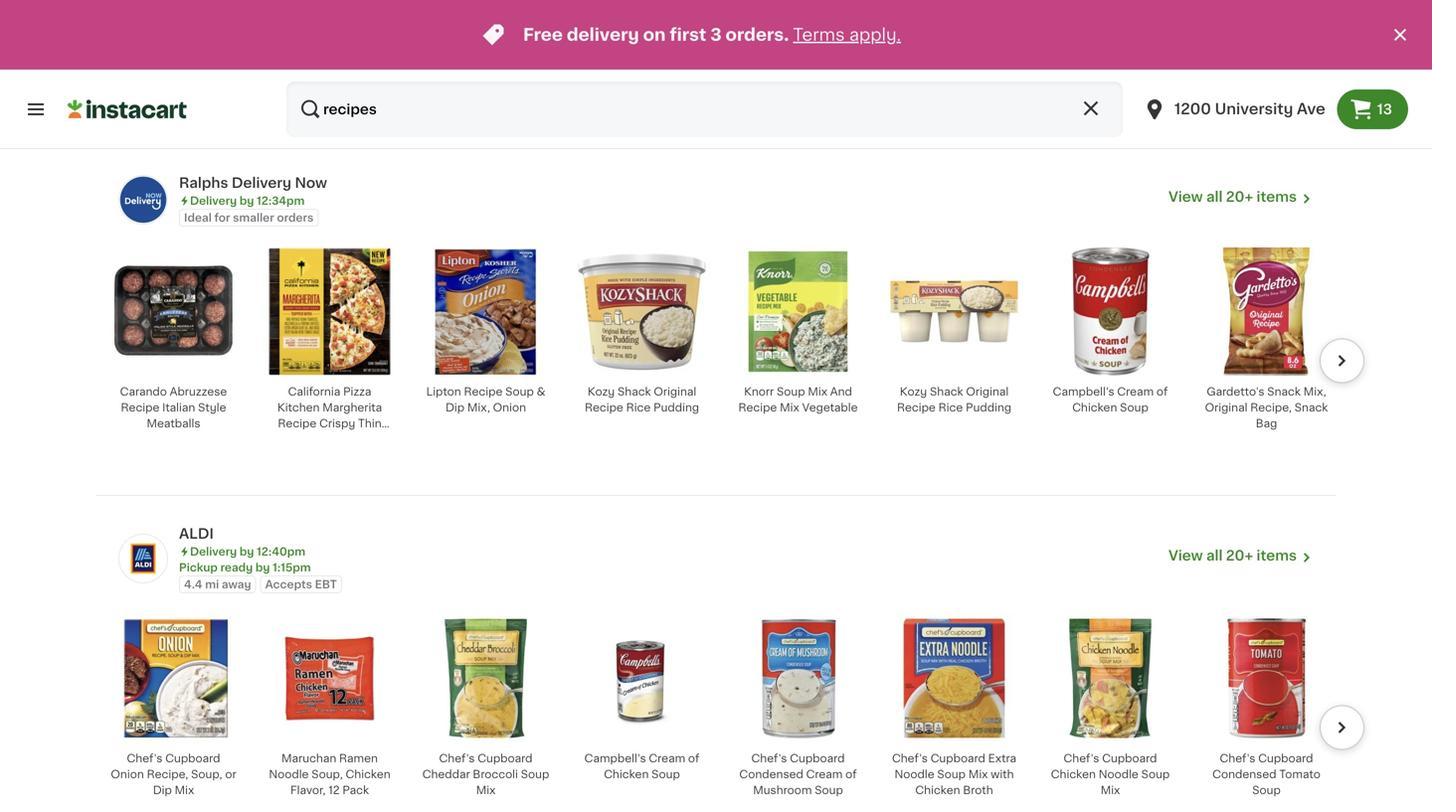 Task type: vqa. For each thing, say whether or not it's contained in the screenshot.
Carando Abruzzese Recipe Italian Style Meatballs button
yes



Task type: describe. For each thing, give the bounding box(es) containing it.
cupboard for chef's cupboard chicken noodle soup mix
[[1102, 753, 1157, 764]]

chef's cupboard cheddar broccoli soup mix button
[[416, 614, 556, 809]]

chef's cupboard onion recipe, soup, or dip mix
[[111, 753, 236, 796]]

soup inside chef's cupboard cheddar broccoli soup mix
[[521, 769, 549, 780]]

12:40pm
[[257, 546, 305, 557]]

ebt
[[315, 579, 337, 590]]

soup inside chef's cupboard condensed tomato soup
[[1252, 785, 1281, 796]]

flavor,
[[290, 785, 326, 796]]

all for aldi
[[1206, 549, 1223, 563]]

1 california from the top
[[288, 35, 340, 46]]

1 crispy from the top
[[319, 67, 355, 78]]

dip for knorr soup mix and recipe mix vegetable
[[446, 402, 465, 413]]

campbell's cream of chicken soup image for rightmost campbell's cream of chicken soup 'button'
[[1046, 248, 1175, 376]]

condensed for cream
[[739, 769, 804, 780]]

dip for kozy shack original recipe rice pudding
[[446, 51, 465, 62]]

13 button
[[1337, 90, 1408, 129]]

campbell's for "campbell's cream of chicken soup" image corresponding to rightmost campbell's cream of chicken soup 'button'
[[1053, 386, 1115, 397]]

extra
[[988, 753, 1016, 764]]

view for ralphs delivery now
[[1169, 190, 1203, 204]]

lipton recipe soup & dip mix, onion for kozy shack original recipe rice pudding
[[426, 35, 545, 62]]

italian inside item carousel region
[[162, 402, 195, 413]]

free delivery on first 3 orders. terms apply.
[[523, 26, 901, 43]]

carando abruzzese recipe italian style meatballs button for knorr soup mix and recipe mix vegetable
[[103, 247, 244, 443]]

style inside item carousel region
[[198, 402, 226, 413]]

1 carando abruzzese recipe italian style meatballs from the top
[[120, 35, 227, 78]]

lipton for knorr soup mix and recipe mix vegetable
[[426, 386, 461, 397]]

1 crust from the top
[[279, 83, 309, 94]]

2 vertical spatial by
[[256, 562, 270, 573]]

1200 university ave button
[[1143, 82, 1326, 137]]

first
[[670, 26, 707, 43]]

maruchan ramen noodle soup, chicken flavor, 12 pack button
[[260, 614, 400, 809]]

& for knorr soup mix and recipe mix vegetable
[[537, 386, 545, 397]]

or
[[225, 769, 236, 780]]

chef's cupboard extra noodle soup mix with chicken broth button
[[884, 614, 1024, 809]]

chef's cupboard extra noodle soup mix with chicken broth image
[[890, 615, 1018, 743]]

tomato
[[1279, 769, 1321, 780]]

1 horizontal spatial knorr soup mix and recipe mix vegetable
[[895, 35, 1014, 62]]

chef's cupboard condensed tomato soup
[[1213, 753, 1321, 796]]

accepts
[[265, 579, 312, 590]]

chicken inside chef's cupboard extra noodle soup mix with chicken broth
[[915, 785, 960, 796]]

0 vertical spatial recipe,
[[1250, 51, 1292, 62]]

1200 university ave
[[1174, 102, 1326, 116]]

cream inside chef's cupboard condensed cream of mushroom soup
[[806, 769, 843, 780]]

all for ralphs delivery now
[[1206, 190, 1223, 204]]

view all 20+ items for ralphs delivery now
[[1169, 190, 1297, 204]]

aldi
[[179, 527, 214, 541]]

ralphs delivery now
[[179, 176, 327, 190]]

frozen inside item carousel region
[[312, 434, 349, 445]]

soup inside chef's cupboard extra noodle soup mix with chicken broth
[[937, 769, 966, 780]]

and inside item carousel region
[[830, 386, 852, 397]]

crust inside item carousel region
[[279, 434, 309, 445]]

0 vertical spatial and
[[986, 35, 1008, 46]]

california inside item carousel region
[[288, 386, 340, 397]]

now
[[295, 176, 327, 190]]

soup, inside maruchan ramen noodle soup, chicken flavor, 12 pack
[[312, 769, 343, 780]]

1 gardetto's from the top
[[1207, 35, 1265, 46]]

cupboard for chef's cupboard cheddar broccoli soup mix
[[478, 753, 533, 764]]

1 italian from the top
[[162, 51, 195, 62]]

1 california pizza kitchen margherita recipe crispy thin crust frozen pizza from the top
[[277, 35, 382, 94]]

mi
[[205, 579, 219, 590]]

1 frozen from the top
[[312, 83, 349, 94]]

ideal
[[184, 212, 212, 223]]

for
[[214, 212, 230, 223]]

accepts ebt
[[265, 579, 337, 590]]

maruchan ramen noodle soup, chicken flavor, 12 pack
[[269, 753, 391, 796]]

1 horizontal spatial knorr
[[900, 35, 930, 46]]

chef's for chef's cupboard condensed cream of mushroom soup
[[751, 753, 787, 764]]

items for aldi
[[1257, 549, 1297, 563]]

margherita inside item carousel region
[[322, 402, 382, 413]]

0 vertical spatial vegetable
[[958, 51, 1014, 62]]

california pizza kitchen margherita recipe crispy thin crust frozen pizza inside item carousel region
[[277, 386, 382, 445]]

chef's cupboard condensed cream of mushroom soup image
[[734, 615, 862, 743]]

chef's cupboard chicken noodle soup mix button
[[1040, 614, 1181, 809]]

california pizza kitchen margherita recipe crispy thin crust frozen pizza image
[[266, 248, 394, 376]]

campbell's cream of chicken soup for rightmost campbell's cream of chicken soup 'button'
[[1053, 386, 1168, 413]]

12
[[328, 785, 340, 796]]

of for rightmost campbell's cream of chicken soup 'button'
[[1157, 386, 1168, 397]]

delivery
[[567, 26, 639, 43]]

chef's cupboard cheddar broccoli soup mix
[[422, 753, 549, 796]]

1 abruzzese from the top
[[170, 35, 227, 46]]

ave
[[1297, 102, 1326, 116]]

item carousel region for ralphs delivery now
[[76, 239, 1365, 503]]

broth
[[963, 785, 993, 796]]

items for ralphs delivery now
[[1257, 190, 1297, 204]]

1 kitchen from the top
[[277, 51, 320, 62]]

chef's cupboard cheddar broccoli soup mix image
[[422, 615, 550, 743]]

delivery for 12:40pm
[[190, 546, 237, 557]]

1 bag from the top
[[1256, 67, 1277, 78]]

1 vertical spatial knorr soup mix and recipe mix vegetable button
[[728, 247, 868, 428]]

carando abruzzese recipe italian style meatballs image
[[109, 248, 238, 376]]

chef's for chef's cupboard extra noodle soup mix with chicken broth
[[892, 753, 928, 764]]

ramen
[[339, 753, 378, 764]]

4.4
[[184, 579, 202, 590]]

onion for knorr soup mix and recipe mix vegetable
[[493, 402, 526, 413]]

by for 12:40pm
[[240, 546, 254, 557]]

1 thin from the top
[[358, 67, 382, 78]]

free
[[523, 26, 563, 43]]

maruchan
[[282, 753, 336, 764]]

orders
[[277, 212, 314, 223]]

Search field
[[286, 82, 1123, 137]]

apply.
[[849, 26, 901, 43]]

0 vertical spatial knorr soup mix and recipe mix vegetable button
[[884, 0, 1024, 76]]

mix inside chef's cupboard chicken noodle soup mix
[[1101, 785, 1120, 796]]

recipe, inside chef's cupboard onion recipe, soup, or dip mix
[[147, 769, 188, 780]]

delivery inside ralphs delivery now show all 22 items element
[[232, 176, 291, 190]]

chef's for chef's cupboard onion recipe, soup, or dip mix
[[127, 753, 163, 764]]

1 kozy shack original recipe rice pudding image from the left
[[578, 248, 706, 376]]

1 horizontal spatial campbell's cream of chicken soup button
[[1040, 247, 1181, 428]]

view for aldi
[[1169, 549, 1203, 563]]

12:34pm
[[257, 195, 305, 206]]



Task type: locate. For each thing, give the bounding box(es) containing it.
0 vertical spatial onion
[[493, 51, 526, 62]]

3 cupboard from the left
[[790, 753, 845, 764]]

20+ for ralphs delivery now
[[1226, 190, 1253, 204]]

broccoli
[[473, 769, 518, 780]]

mix inside chef's cupboard onion recipe, soup, or dip mix
[[175, 785, 194, 796]]

chef's cupboard onion recipe, soup, or dip mix image
[[109, 615, 238, 743]]

kitchen inside item carousel region
[[277, 402, 320, 413]]

condensed
[[739, 769, 804, 780], [1213, 769, 1277, 780]]

kozy shack original recipe rice pudding
[[585, 35, 699, 62], [741, 35, 855, 62], [585, 386, 699, 413], [897, 386, 1012, 413]]

lipton recipe soup & dip mix, onion inside item carousel region
[[426, 386, 545, 413]]

smaller
[[233, 212, 274, 223]]

original
[[654, 35, 696, 46], [810, 35, 853, 46], [1205, 51, 1248, 62], [654, 386, 696, 397], [966, 386, 1009, 397], [1205, 402, 1248, 413]]

1 horizontal spatial condensed
[[1213, 769, 1277, 780]]

& for kozy shack original recipe rice pudding
[[537, 35, 545, 46]]

by for 12:34pm
[[240, 195, 254, 206]]

lipton recipe soup & dip mix, onion button
[[416, 0, 556, 76], [416, 247, 556, 428]]

ralphs delivery now show all 22 items element
[[179, 173, 1169, 193]]

cupboard down chef's cupboard chicken noodle soup mix image
[[1102, 753, 1157, 764]]

noodle inside chef's cupboard extra noodle soup mix with chicken broth
[[895, 769, 935, 780]]

soup, inside chef's cupboard onion recipe, soup, or dip mix
[[191, 769, 222, 780]]

thin inside item carousel region
[[358, 418, 382, 429]]

0 vertical spatial thin
[[358, 67, 382, 78]]

cupboard down chef's cupboard onion recipe, soup, or dip mix image
[[165, 753, 220, 764]]

1 vertical spatial onion
[[493, 402, 526, 413]]

soup, up 12
[[312, 769, 343, 780]]

0 vertical spatial &
[[537, 35, 545, 46]]

carando
[[120, 35, 167, 46], [120, 386, 167, 397]]

1 gardetto's snack mix, original recipe, snack bag button from the top
[[1196, 0, 1337, 92]]

carando up instacart logo
[[120, 35, 167, 46]]

2 view from the top
[[1169, 549, 1203, 563]]

0 vertical spatial carando abruzzese recipe italian style meatballs
[[120, 35, 227, 78]]

1 vertical spatial california pizza kitchen margherita recipe crispy thin crust frozen pizza
[[277, 386, 382, 445]]

delivery up pickup
[[190, 546, 237, 557]]

campbell's cream of chicken soup
[[1053, 386, 1168, 413], [584, 753, 700, 780]]

chef's cupboard condensed cream of mushroom soup
[[739, 753, 857, 796]]

condensed left tomato
[[1213, 769, 1277, 780]]

chef's inside chef's cupboard condensed tomato soup
[[1220, 753, 1256, 764]]

gardetto's down gardetto's snack mix, original recipe, snack bag image
[[1207, 386, 1265, 397]]

of for bottommost campbell's cream of chicken soup 'button'
[[688, 753, 700, 764]]

campbell's cream of chicken soup image
[[1046, 248, 1175, 376], [578, 615, 706, 743]]

cupboard inside chef's cupboard cheddar broccoli soup mix
[[478, 753, 533, 764]]

soup,
[[191, 769, 222, 780], [312, 769, 343, 780]]

orders.
[[726, 26, 789, 43]]

noodle for chef's cupboard extra noodle soup mix with chicken broth
[[895, 769, 935, 780]]

13
[[1377, 102, 1392, 116]]

terms apply. link
[[793, 26, 901, 43]]

& left delivery
[[537, 35, 545, 46]]

california
[[288, 35, 340, 46], [288, 386, 340, 397]]

lipton left "free"
[[426, 35, 461, 46]]

0 horizontal spatial knorr
[[744, 386, 774, 397]]

california pizza kitchen margherita recipe crispy thin crust frozen pizza button for knorr soup mix and recipe mix vegetable
[[260, 247, 400, 445]]

2 soup, from the left
[[312, 769, 343, 780]]

1 cupboard from the left
[[165, 753, 220, 764]]

chef's cupboard onion recipe, soup, or dip mix button
[[103, 614, 244, 809]]

kitchen
[[277, 51, 320, 62], [277, 402, 320, 413]]

cupboard inside chef's cupboard onion recipe, soup, or dip mix
[[165, 753, 220, 764]]

cupboard up mushroom
[[790, 753, 845, 764]]

chef's inside chef's cupboard condensed cream of mushroom soup
[[751, 753, 787, 764]]

1 vertical spatial campbell's
[[584, 753, 646, 764]]

2 horizontal spatial noodle
[[1099, 769, 1139, 780]]

meatballs inside item carousel region
[[147, 418, 200, 429]]

chef's cupboard condensed tomato soup button
[[1196, 614, 1337, 809]]

1 vertical spatial of
[[688, 753, 700, 764]]

2 all from the top
[[1206, 549, 1223, 563]]

noodle down chef's cupboard chicken noodle soup mix image
[[1099, 769, 1139, 780]]

maruchan ramen noodle soup, chicken flavor, 12 pack image
[[266, 615, 394, 743]]

delivery up for
[[190, 195, 237, 206]]

1 gardetto's snack mix, original recipe, snack bag from the top
[[1205, 35, 1328, 78]]

noodle left 'with'
[[895, 769, 935, 780]]

recipe, up "university"
[[1250, 51, 1292, 62]]

& inside item carousel region
[[537, 386, 545, 397]]

2 kitchen from the top
[[277, 402, 320, 413]]

cupboard inside chef's cupboard extra noodle soup mix with chicken broth
[[931, 753, 986, 764]]

chicken inside maruchan ramen noodle soup, chicken flavor, 12 pack
[[346, 769, 391, 780]]

knorr
[[900, 35, 930, 46], [744, 386, 774, 397]]

1 view from the top
[[1169, 190, 1203, 204]]

2 & from the top
[[537, 386, 545, 397]]

shack
[[618, 35, 651, 46], [774, 35, 807, 46], [618, 386, 651, 397], [930, 386, 963, 397]]

1 horizontal spatial noodle
[[895, 769, 935, 780]]

0 vertical spatial california
[[288, 35, 340, 46]]

1 vertical spatial california pizza kitchen margherita recipe crispy thin crust frozen pizza button
[[260, 247, 400, 445]]

mix inside chef's cupboard extra noodle soup mix with chicken broth
[[969, 769, 988, 780]]

1 horizontal spatial knorr soup mix and recipe mix vegetable button
[[884, 0, 1024, 76]]

of
[[1157, 386, 1168, 397], [688, 753, 700, 764], [846, 769, 857, 780]]

onion inside chef's cupboard onion recipe, soup, or dip mix
[[111, 769, 144, 780]]

1 vertical spatial carando abruzzese recipe italian style meatballs
[[120, 386, 227, 429]]

2 italian from the top
[[162, 402, 195, 413]]

1 horizontal spatial vegetable
[[958, 51, 1014, 62]]

0 vertical spatial gardetto's snack mix, original recipe, snack bag button
[[1196, 0, 1337, 92]]

chef's inside chef's cupboard chicken noodle soup mix
[[1064, 753, 1099, 764]]

lipton recipe soup & dip mix, onion button for knorr soup mix and recipe mix vegetable
[[416, 247, 556, 428]]

chef's down 'chef's cupboard condensed tomato soup' image
[[1220, 753, 1256, 764]]

2 item carousel region from the top
[[76, 606, 1365, 809]]

campbell's cream of chicken soup for bottommost campbell's cream of chicken soup 'button'
[[584, 753, 700, 780]]

&
[[537, 35, 545, 46], [537, 386, 545, 397]]

cream for bottommost campbell's cream of chicken soup 'button'
[[649, 753, 685, 764]]

0 horizontal spatial of
[[688, 753, 700, 764]]

20+
[[1226, 190, 1253, 204], [1226, 549, 1253, 563]]

carando abruzzese recipe italian style meatballs button
[[103, 0, 244, 92], [103, 247, 244, 443]]

lipton recipe soup & dip mix, onion image
[[422, 248, 550, 376]]

4.4 mi away
[[184, 579, 251, 590]]

3 chef's from the left
[[751, 753, 787, 764]]

1 vertical spatial &
[[537, 386, 545, 397]]

view all 20+ items for aldi
[[1169, 549, 1297, 563]]

2 california from the top
[[288, 386, 340, 397]]

0 vertical spatial item carousel region
[[76, 239, 1365, 503]]

1 vertical spatial gardetto's
[[1207, 386, 1265, 397]]

2 carando abruzzese recipe italian style meatballs from the top
[[120, 386, 227, 429]]

instacart logo image
[[68, 97, 187, 121]]

by down delivery by 12:40pm
[[256, 562, 270, 573]]

1 vertical spatial gardetto's snack mix, original recipe, snack bag button
[[1196, 247, 1337, 443]]

gardetto's snack mix, original recipe, snack bag button for kozy shack original recipe rice pudding
[[1196, 247, 1337, 443]]

1 lipton recipe soup & dip mix, onion button from the top
[[416, 0, 556, 76]]

condensed inside chef's cupboard condensed cream of mushroom soup
[[739, 769, 804, 780]]

knorr soup mix and recipe mix vegetable button
[[884, 0, 1024, 76], [728, 247, 868, 428]]

chef's up mushroom
[[751, 753, 787, 764]]

1 item carousel region from the top
[[76, 239, 1365, 503]]

3
[[710, 26, 722, 43]]

4 cupboard from the left
[[931, 753, 986, 764]]

20+ for aldi
[[1226, 549, 1253, 563]]

ralphs
[[179, 176, 228, 190]]

knorr soup mix and recipe mix vegetable inside item carousel region
[[738, 386, 858, 413]]

1 vertical spatial dip
[[446, 402, 465, 413]]

0 vertical spatial margherita
[[322, 51, 382, 62]]

2 margherita from the top
[[322, 402, 382, 413]]

2 lipton recipe soup & dip mix, onion from the top
[[426, 386, 545, 413]]

kozy shack original recipe rice pudding image
[[578, 248, 706, 376], [890, 248, 1018, 376]]

snack
[[1267, 35, 1301, 46], [1295, 51, 1328, 62], [1267, 386, 1301, 397], [1295, 402, 1328, 413]]

1 vertical spatial view all 20+ items
[[1169, 549, 1297, 563]]

knorr soup mix and recipe mix vegetable
[[895, 35, 1014, 62], [738, 386, 858, 413]]

0 vertical spatial campbell's cream of chicken soup image
[[1046, 248, 1175, 376]]

condensed for tomato
[[1213, 769, 1277, 780]]

recipe
[[464, 35, 503, 46], [121, 51, 160, 62], [585, 51, 623, 62], [741, 51, 780, 62], [895, 51, 933, 62], [278, 67, 317, 78], [464, 386, 503, 397], [121, 402, 160, 413], [585, 402, 623, 413], [738, 402, 777, 413], [897, 402, 936, 413], [278, 418, 317, 429]]

lipton inside item carousel region
[[426, 386, 461, 397]]

1 vertical spatial campbell's cream of chicken soup button
[[572, 614, 712, 795]]

cupboard for chef's cupboard onion recipe, soup, or dip mix
[[165, 753, 220, 764]]

0 vertical spatial meatballs
[[147, 67, 200, 78]]

0 vertical spatial abruzzese
[[170, 35, 227, 46]]

aldi show all 21 items element
[[179, 524, 1169, 544]]

soup inside chef's cupboard condensed cream of mushroom soup
[[815, 785, 843, 796]]

recipe, down gardetto's snack mix, original recipe, snack bag image
[[1250, 402, 1292, 413]]

chef's down chef's cupboard extra noodle soup mix with chicken broth image
[[892, 753, 928, 764]]

gardetto's snack mix, original recipe, snack bag button
[[1196, 0, 1337, 92], [1196, 247, 1337, 443]]

2 thin from the top
[[358, 418, 382, 429]]

item carousel region
[[76, 239, 1365, 503], [76, 606, 1365, 809]]

2 bag from the top
[[1256, 418, 1277, 429]]

condensed up mushroom
[[739, 769, 804, 780]]

0 vertical spatial lipton
[[426, 35, 461, 46]]

1 chef's from the left
[[127, 753, 163, 764]]

abruzzese down carando abruzzese recipe italian style meatballs image
[[170, 386, 227, 397]]

1 vertical spatial margherita
[[322, 402, 382, 413]]

0 vertical spatial italian
[[162, 51, 195, 62]]

soup
[[505, 35, 534, 46], [933, 35, 961, 46], [505, 386, 534, 397], [777, 386, 805, 397], [1120, 402, 1149, 413], [521, 769, 549, 780], [652, 769, 680, 780], [937, 769, 966, 780], [1141, 769, 1170, 780], [815, 785, 843, 796], [1252, 785, 1281, 796]]

2 gardetto's snack mix, original recipe, snack bag button from the top
[[1196, 247, 1337, 443]]

lipton for kozy shack original recipe rice pudding
[[426, 35, 461, 46]]

2 items from the top
[[1257, 549, 1297, 563]]

4 chef's from the left
[[892, 753, 928, 764]]

2 cupboard from the left
[[478, 753, 533, 764]]

1 20+ from the top
[[1226, 190, 1253, 204]]

2 vertical spatial recipe,
[[147, 769, 188, 780]]

cream for rightmost campbell's cream of chicken soup 'button'
[[1117, 386, 1154, 397]]

italian
[[162, 51, 195, 62], [162, 402, 195, 413]]

view all 20+ items
[[1169, 190, 1297, 204], [1169, 549, 1297, 563]]

crispy
[[319, 67, 355, 78], [319, 418, 355, 429]]

chef's inside chef's cupboard cheddar broccoli soup mix
[[439, 753, 475, 764]]

delivery by 12:34pm
[[190, 195, 305, 206]]

1 carando abruzzese recipe italian style meatballs button from the top
[[103, 0, 244, 92]]

soup, left or
[[191, 769, 222, 780]]

carando abruzzese recipe italian style meatballs down carando abruzzese recipe italian style meatballs image
[[120, 386, 227, 429]]

lipton recipe soup & dip mix, onion for knorr soup mix and recipe mix vegetable
[[426, 386, 545, 413]]

item carousel region containing chef's cupboard onion recipe, soup, or dip mix
[[76, 606, 1365, 809]]

0 vertical spatial california pizza kitchen margherita recipe crispy thin crust frozen pizza
[[277, 35, 382, 94]]

cupboard for chef's cupboard condensed tomato soup
[[1258, 753, 1313, 764]]

1 vertical spatial gardetto's snack mix, original recipe, snack bag
[[1205, 386, 1328, 429]]

carando abruzzese recipe italian style meatballs button inside item carousel region
[[103, 247, 244, 443]]

lipton down "lipton recipe soup & dip mix, onion" image at the left of page
[[426, 386, 461, 397]]

1:15pm
[[273, 562, 311, 573]]

gardetto's snack mix, original recipe, snack bag
[[1205, 35, 1328, 78], [1205, 386, 1328, 429]]

cupboard up broccoli
[[478, 753, 533, 764]]

chef's cupboard chicken noodle soup mix image
[[1046, 615, 1175, 743]]

chef's inside chef's cupboard onion recipe, soup, or dip mix
[[127, 753, 163, 764]]

gardetto's
[[1207, 35, 1265, 46], [1207, 386, 1265, 397]]

chef's right the extra
[[1064, 753, 1099, 764]]

chicken inside chef's cupboard chicken noodle soup mix
[[1051, 769, 1096, 780]]

lipton recipe soup & dip mix, onion button for kozy shack original recipe rice pudding
[[416, 0, 556, 76]]

0 horizontal spatial and
[[830, 386, 852, 397]]

university
[[1215, 102, 1293, 116]]

None search field
[[286, 82, 1123, 137]]

california pizza kitchen margherita recipe crispy thin crust frozen pizza button for kozy shack original recipe rice pudding
[[260, 0, 400, 94]]

0 vertical spatial carando
[[120, 35, 167, 46]]

0 vertical spatial lipton recipe soup & dip mix, onion button
[[416, 0, 556, 76]]

cupboard inside chef's cupboard condensed tomato soup
[[1258, 753, 1313, 764]]

onion for kozy shack original recipe rice pudding
[[493, 51, 526, 62]]

1 vertical spatial thin
[[358, 418, 382, 429]]

1 horizontal spatial campbell's cream of chicken soup image
[[1046, 248, 1175, 376]]

2 vertical spatial cream
[[806, 769, 843, 780]]

1 & from the top
[[537, 35, 545, 46]]

on
[[643, 26, 666, 43]]

chef's cupboard extra noodle soup mix with chicken broth
[[892, 753, 1016, 796]]

kozy
[[588, 35, 615, 46], [744, 35, 771, 46], [588, 386, 615, 397], [900, 386, 927, 397]]

0 vertical spatial delivery
[[232, 176, 291, 190]]

gardetto's snack mix, original recipe, snack bag up "university"
[[1205, 35, 1328, 78]]

chef's cupboard condensed tomato soup image
[[1202, 615, 1331, 743]]

2 vertical spatial delivery
[[190, 546, 237, 557]]

0 vertical spatial cream
[[1117, 386, 1154, 397]]

cupboard inside chef's cupboard condensed cream of mushroom soup
[[790, 753, 845, 764]]

1 lipton recipe soup & dip mix, onion from the top
[[426, 35, 545, 62]]

1 vertical spatial lipton recipe soup & dip mix, onion button
[[416, 247, 556, 428]]

3 noodle from the left
[[1099, 769, 1139, 780]]

knorr down knorr soup mix and recipe mix vegetable image
[[744, 386, 774, 397]]

2 california pizza kitchen margherita recipe crispy thin crust frozen pizza button from the top
[[260, 247, 400, 445]]

chef's up cheddar
[[439, 753, 475, 764]]

dip
[[446, 51, 465, 62], [446, 402, 465, 413], [153, 785, 172, 796]]

pack
[[342, 785, 369, 796]]

chef's for chef's cupboard condensed tomato soup
[[1220, 753, 1256, 764]]

gardetto's snack mix, original recipe, snack bag button for knorr soup mix and recipe mix vegetable
[[1196, 0, 1337, 92]]

0 horizontal spatial knorr soup mix and recipe mix vegetable
[[738, 386, 858, 413]]

2 vertical spatial dip
[[153, 785, 172, 796]]

1 horizontal spatial campbell's
[[1053, 386, 1115, 397]]

0 vertical spatial of
[[1157, 386, 1168, 397]]

1 vertical spatial recipe,
[[1250, 402, 1292, 413]]

ready
[[220, 562, 253, 573]]

1 vertical spatial vegetable
[[802, 402, 858, 413]]

gardetto's snack mix, original recipe, snack bag down gardetto's snack mix, original recipe, snack bag image
[[1205, 386, 1328, 429]]

1 condensed from the left
[[739, 769, 804, 780]]

italian up instacart logo
[[162, 51, 195, 62]]

2 california pizza kitchen margherita recipe crispy thin crust frozen pizza from the top
[[277, 386, 382, 445]]

1 meatballs from the top
[[147, 67, 200, 78]]

0 horizontal spatial campbell's cream of chicken soup image
[[578, 615, 706, 743]]

0 vertical spatial bag
[[1256, 67, 1277, 78]]

0 horizontal spatial campbell's
[[584, 753, 646, 764]]

1 vertical spatial crispy
[[319, 418, 355, 429]]

ideal for smaller orders
[[184, 212, 314, 223]]

gardetto's inside item carousel region
[[1207, 386, 1265, 397]]

abruzzese up instacart logo
[[170, 35, 227, 46]]

chef's
[[127, 753, 163, 764], [439, 753, 475, 764], [751, 753, 787, 764], [892, 753, 928, 764], [1064, 753, 1099, 764], [1220, 753, 1256, 764]]

2 crispy from the top
[[319, 418, 355, 429]]

italian down carando abruzzese recipe italian style meatballs image
[[162, 402, 195, 413]]

0 horizontal spatial campbell's cream of chicken soup button
[[572, 614, 712, 795]]

1 all from the top
[[1206, 190, 1223, 204]]

2 style from the top
[[198, 402, 226, 413]]

& down "lipton recipe soup & dip mix, onion" image at the left of page
[[537, 386, 545, 397]]

2 meatballs from the top
[[147, 418, 200, 429]]

0 horizontal spatial vegetable
[[802, 402, 858, 413]]

0 horizontal spatial soup,
[[191, 769, 222, 780]]

terms
[[793, 26, 845, 43]]

cupboard up broth
[[931, 753, 986, 764]]

cupboard up tomato
[[1258, 753, 1313, 764]]

1 vertical spatial items
[[1257, 549, 1297, 563]]

1200
[[1174, 102, 1211, 116]]

2 gardetto's snack mix, original recipe, snack bag from the top
[[1205, 386, 1328, 429]]

1 vertical spatial cream
[[649, 753, 685, 764]]

2 lipton recipe soup & dip mix, onion button from the top
[[416, 247, 556, 428]]

noodle up flavor,
[[269, 769, 309, 780]]

1 vertical spatial item carousel region
[[76, 606, 1365, 809]]

2 vertical spatial onion
[[111, 769, 144, 780]]

2 abruzzese from the top
[[170, 386, 227, 397]]

noodle inside chef's cupboard chicken noodle soup mix
[[1099, 769, 1139, 780]]

style
[[198, 51, 226, 62], [198, 402, 226, 413]]

cupboard for chef's cupboard extra noodle soup mix with chicken broth
[[931, 753, 986, 764]]

0 vertical spatial frozen
[[312, 83, 349, 94]]

2 condensed from the left
[[1213, 769, 1277, 780]]

frozen
[[312, 83, 349, 94], [312, 434, 349, 445]]

lipton
[[426, 35, 461, 46], [426, 386, 461, 397]]

delivery by 12:40pm
[[190, 546, 305, 557]]

0 vertical spatial dip
[[446, 51, 465, 62]]

dip inside chef's cupboard onion recipe, soup, or dip mix
[[153, 785, 172, 796]]

6 chef's from the left
[[1220, 753, 1256, 764]]

2 kozy shack original recipe rice pudding image from the left
[[890, 248, 1018, 376]]

1 vertical spatial all
[[1206, 549, 1223, 563]]

pickup ready by 1:15pm
[[179, 562, 311, 573]]

by up pickup ready by 1:15pm
[[240, 546, 254, 557]]

soup inside chef's cupboard chicken noodle soup mix
[[1141, 769, 1170, 780]]

chef's cupboard condensed cream of mushroom soup button
[[728, 614, 868, 809]]

items
[[1257, 190, 1297, 204], [1257, 549, 1297, 563]]

bag inside item carousel region
[[1256, 418, 1277, 429]]

2 horizontal spatial cream
[[1117, 386, 1154, 397]]

item carousel region for aldi
[[76, 606, 1365, 809]]

1 style from the top
[[198, 51, 226, 62]]

1 vertical spatial 20+
[[1226, 549, 1253, 563]]

2 frozen from the top
[[312, 434, 349, 445]]

0 vertical spatial crispy
[[319, 67, 355, 78]]

1 vertical spatial kitchen
[[277, 402, 320, 413]]

2 20+ from the top
[[1226, 549, 1253, 563]]

mix inside chef's cupboard cheddar broccoli soup mix
[[476, 785, 496, 796]]

campbell's cream of chicken soup button
[[1040, 247, 1181, 428], [572, 614, 712, 795]]

1200 university ave button
[[1131, 82, 1337, 137]]

chef's inside chef's cupboard extra noodle soup mix with chicken broth
[[892, 753, 928, 764]]

0 vertical spatial campbell's cream of chicken soup
[[1053, 386, 1168, 413]]

campbell's for "campbell's cream of chicken soup" image related to bottommost campbell's cream of chicken soup 'button'
[[584, 753, 646, 764]]

of inside chef's cupboard condensed cream of mushroom soup
[[846, 769, 857, 780]]

crust
[[279, 83, 309, 94], [279, 434, 309, 445]]

1 vertical spatial delivery
[[190, 195, 237, 206]]

1 view all 20+ items from the top
[[1169, 190, 1297, 204]]

vegetable
[[958, 51, 1014, 62], [802, 402, 858, 413]]

knorr soup mix and recipe mix vegetable image
[[734, 248, 862, 376]]

noodle for chef's cupboard chicken noodle soup mix
[[1099, 769, 1139, 780]]

1 horizontal spatial soup,
[[312, 769, 343, 780]]

chef's down chef's cupboard onion recipe, soup, or dip mix image
[[127, 753, 163, 764]]

chef's for chef's cupboard cheddar broccoli soup mix
[[439, 753, 475, 764]]

1 vertical spatial lipton recipe soup & dip mix, onion
[[426, 386, 545, 413]]

carando abruzzese recipe italian style meatballs button for kozy shack original recipe rice pudding
[[103, 0, 244, 92]]

carando abruzzese recipe italian style meatballs inside item carousel region
[[120, 386, 227, 429]]

cream
[[1117, 386, 1154, 397], [649, 753, 685, 764], [806, 769, 843, 780]]

1 vertical spatial knorr soup mix and recipe mix vegetable
[[738, 386, 858, 413]]

crispy inside item carousel region
[[319, 418, 355, 429]]

carando down carando abruzzese recipe italian style meatballs image
[[120, 386, 167, 397]]

2 crust from the top
[[279, 434, 309, 445]]

0 vertical spatial crust
[[279, 83, 309, 94]]

0 vertical spatial kitchen
[[277, 51, 320, 62]]

noodle inside maruchan ramen noodle soup, chicken flavor, 12 pack
[[269, 769, 309, 780]]

2 carando abruzzese recipe italian style meatballs button from the top
[[103, 247, 244, 443]]

0 vertical spatial lipton recipe soup & dip mix, onion
[[426, 35, 545, 62]]

carando inside item carousel region
[[120, 386, 167, 397]]

0 horizontal spatial noodle
[[269, 769, 309, 780]]

2 chef's from the left
[[439, 753, 475, 764]]

0 horizontal spatial condensed
[[739, 769, 804, 780]]

delivery for 12:34pm
[[190, 195, 237, 206]]

0 vertical spatial california pizza kitchen margherita recipe crispy thin crust frozen pizza button
[[260, 0, 400, 94]]

abruzzese inside item carousel region
[[170, 386, 227, 397]]

noodle
[[269, 769, 309, 780], [895, 769, 935, 780], [1099, 769, 1139, 780]]

1 margherita from the top
[[322, 51, 382, 62]]

gardetto's snack mix, original recipe, snack bag image
[[1202, 248, 1331, 376]]

0 vertical spatial items
[[1257, 190, 1297, 204]]

carando abruzzese recipe italian style meatballs up instacart logo
[[120, 35, 227, 78]]

5 chef's from the left
[[1064, 753, 1099, 764]]

0 horizontal spatial kozy shack original recipe rice pudding image
[[578, 248, 706, 376]]

1 carando from the top
[[120, 35, 167, 46]]

limited time offer region
[[0, 0, 1388, 70]]

1 noodle from the left
[[269, 769, 309, 780]]

away
[[222, 579, 251, 590]]

gardetto's snack mix, original recipe, snack bag inside item carousel region
[[1205, 386, 1328, 429]]

2 vertical spatial of
[[846, 769, 857, 780]]

1 lipton from the top
[[426, 35, 461, 46]]

abruzzese
[[170, 35, 227, 46], [170, 386, 227, 397]]

pickup
[[179, 562, 218, 573]]

0 horizontal spatial campbell's cream of chicken soup
[[584, 753, 700, 780]]

5 cupboard from the left
[[1102, 753, 1157, 764]]

condensed inside chef's cupboard condensed tomato soup
[[1213, 769, 1277, 780]]

2 noodle from the left
[[895, 769, 935, 780]]

with
[[991, 769, 1014, 780]]

cheddar
[[422, 769, 470, 780]]

1 soup, from the left
[[191, 769, 222, 780]]

gardetto's up 1200 university ave popup button
[[1207, 35, 1265, 46]]

0 vertical spatial style
[[198, 51, 226, 62]]

1 items from the top
[[1257, 190, 1297, 204]]

cupboard for chef's cupboard condensed cream of mushroom soup
[[790, 753, 845, 764]]

mushroom
[[753, 785, 812, 796]]

1 horizontal spatial kozy shack original recipe rice pudding image
[[890, 248, 1018, 376]]

campbell's cream of chicken soup image for bottommost campbell's cream of chicken soup 'button'
[[578, 615, 706, 743]]

mix
[[964, 35, 984, 46], [936, 51, 956, 62], [808, 386, 827, 397], [780, 402, 799, 413], [969, 769, 988, 780], [175, 785, 194, 796], [476, 785, 496, 796], [1101, 785, 1120, 796]]

1 vertical spatial abruzzese
[[170, 386, 227, 397]]

chef's cupboard chicken noodle soup mix
[[1051, 753, 1170, 796]]

knorr right "terms"
[[900, 35, 930, 46]]

0 vertical spatial carando abruzzese recipe italian style meatballs button
[[103, 0, 244, 92]]

2 carando from the top
[[120, 386, 167, 397]]

recipe, left or
[[147, 769, 188, 780]]

pudding
[[654, 51, 699, 62], [810, 51, 855, 62], [654, 402, 699, 413], [966, 402, 1012, 413]]

cupboard inside chef's cupboard chicken noodle soup mix
[[1102, 753, 1157, 764]]

0 vertical spatial campbell's
[[1053, 386, 1115, 397]]

chef's for chef's cupboard chicken noodle soup mix
[[1064, 753, 1099, 764]]

by up ideal for smaller orders
[[240, 195, 254, 206]]

0 vertical spatial campbell's cream of chicken soup button
[[1040, 247, 1181, 428]]

1 vertical spatial italian
[[162, 402, 195, 413]]

meatballs
[[147, 67, 200, 78], [147, 418, 200, 429]]

rice
[[626, 51, 651, 62], [782, 51, 807, 62], [626, 402, 651, 413], [939, 402, 963, 413]]

view
[[1169, 190, 1203, 204], [1169, 549, 1203, 563]]

1 california pizza kitchen margherita recipe crispy thin crust frozen pizza button from the top
[[260, 0, 400, 94]]

2 view all 20+ items from the top
[[1169, 549, 1297, 563]]

2 gardetto's from the top
[[1207, 386, 1265, 397]]

1 horizontal spatial campbell's cream of chicken soup
[[1053, 386, 1168, 413]]

0 vertical spatial 20+
[[1226, 190, 1253, 204]]

delivery up the delivery by 12:34pm
[[232, 176, 291, 190]]

item carousel region containing carando abruzzese recipe italian style meatballs
[[76, 239, 1365, 503]]

6 cupboard from the left
[[1258, 753, 1313, 764]]

1 vertical spatial carando
[[120, 386, 167, 397]]

2 horizontal spatial of
[[1157, 386, 1168, 397]]

bag
[[1256, 67, 1277, 78], [1256, 418, 1277, 429]]

2 lipton from the top
[[426, 386, 461, 397]]

0 horizontal spatial cream
[[649, 753, 685, 764]]



